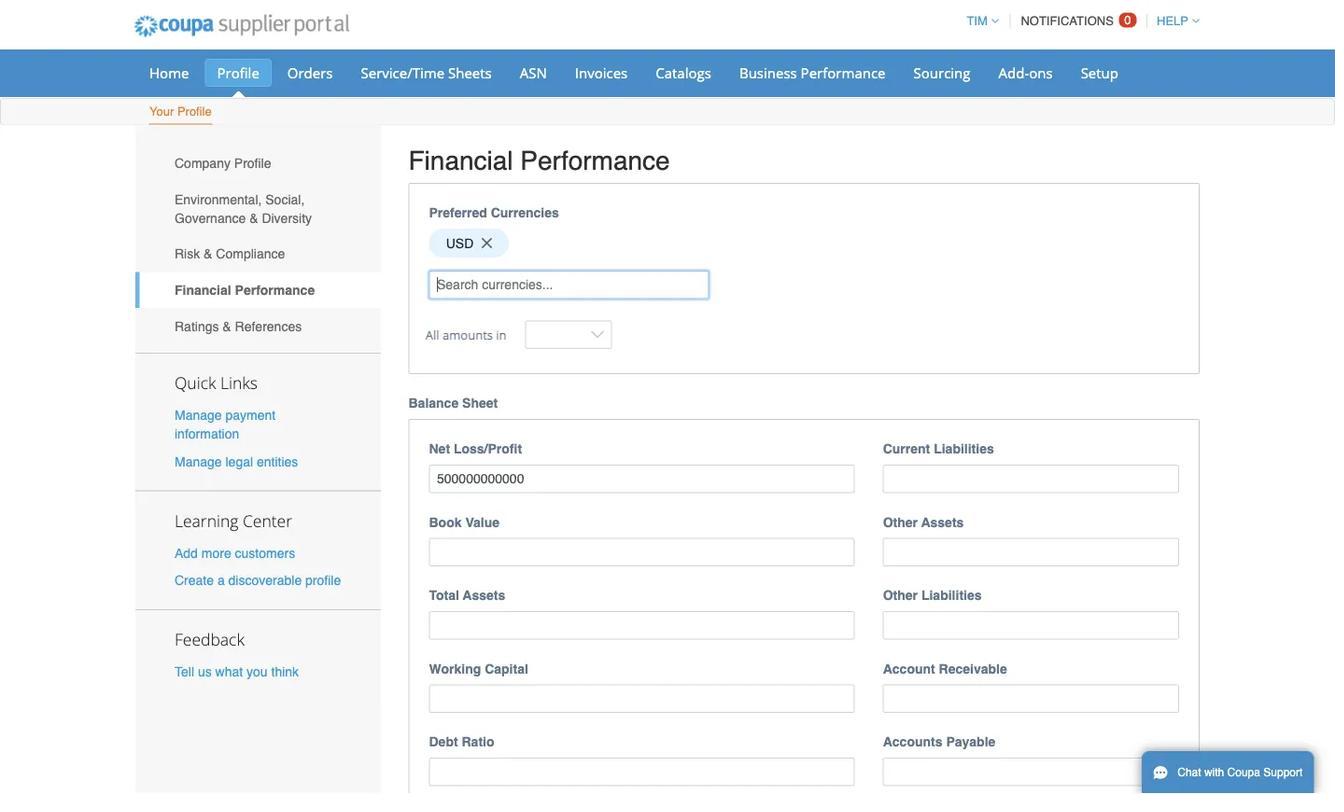Task type: vqa. For each thing, say whether or not it's contained in the screenshot.
× dialog
no



Task type: locate. For each thing, give the bounding box(es) containing it.
feedback
[[175, 629, 245, 651]]

0 vertical spatial performance
[[801, 63, 886, 82]]

support
[[1264, 767, 1303, 780]]

financial
[[409, 146, 513, 176], [175, 283, 231, 298]]

book
[[429, 515, 462, 530]]

balance
[[409, 396, 459, 411]]

quick
[[175, 372, 216, 394]]

sourcing
[[914, 63, 971, 82]]

1 vertical spatial other
[[883, 588, 918, 603]]

catalogs link
[[644, 59, 724, 87]]

balance sheet
[[409, 396, 498, 411]]

assets down current liabilities
[[921, 515, 964, 530]]

payment
[[226, 408, 276, 423]]

in
[[496, 326, 507, 343]]

0 horizontal spatial performance
[[235, 283, 315, 298]]

asn
[[520, 63, 547, 82]]

1 vertical spatial manage
[[175, 454, 222, 469]]

assets right total
[[463, 588, 505, 603]]

liabilities right current
[[934, 442, 994, 457]]

other down current
[[883, 515, 918, 530]]

usd option
[[429, 229, 509, 258]]

us
[[198, 665, 212, 680]]

profile for your profile
[[177, 105, 212, 119]]

& inside environmental, social, governance & diversity
[[249, 211, 258, 226]]

add-
[[999, 63, 1029, 82]]

manage up information
[[175, 408, 222, 423]]

sourcing link
[[902, 59, 983, 87]]

1 horizontal spatial assets
[[921, 515, 964, 530]]

service/time sheets
[[361, 63, 492, 82]]

assets for total assets
[[463, 588, 505, 603]]

manage legal entities link
[[175, 454, 298, 469]]

risk & compliance link
[[135, 236, 381, 272]]

0 vertical spatial financial
[[409, 146, 513, 176]]

performance
[[801, 63, 886, 82], [520, 146, 670, 176], [235, 283, 315, 298]]

1 horizontal spatial &
[[223, 319, 231, 334]]

Net Loss/Profit text field
[[429, 465, 855, 493]]

performance up references
[[235, 283, 315, 298]]

2 vertical spatial profile
[[234, 156, 271, 171]]

liabilities
[[934, 442, 994, 457], [922, 588, 982, 603]]

company profile
[[175, 156, 271, 171]]

tell us what you think button
[[175, 663, 299, 682]]

financial performance down compliance
[[175, 283, 315, 298]]

add more customers link
[[175, 546, 295, 561]]

0 horizontal spatial financial performance
[[175, 283, 315, 298]]

1 manage from the top
[[175, 408, 222, 423]]

invoices
[[575, 63, 628, 82]]

1 vertical spatial assets
[[463, 588, 505, 603]]

2 horizontal spatial performance
[[801, 63, 886, 82]]

your profile link
[[148, 100, 213, 125]]

environmental, social, governance & diversity
[[175, 192, 312, 226]]

performance for business performance link
[[801, 63, 886, 82]]

0 vertical spatial liabilities
[[934, 442, 994, 457]]

ons
[[1029, 63, 1053, 82]]

liabilities for current liabilities
[[934, 442, 994, 457]]

financial up ratings in the top left of the page
[[175, 283, 231, 298]]

debt ratio
[[429, 735, 494, 750]]

company
[[175, 156, 231, 171]]

total assets
[[429, 588, 505, 603]]

other up account
[[883, 588, 918, 603]]

sheet
[[462, 396, 498, 411]]

performance right "business"
[[801, 63, 886, 82]]

performance up currencies
[[520, 146, 670, 176]]

1 vertical spatial liabilities
[[922, 588, 982, 603]]

chat with coupa support
[[1178, 767, 1303, 780]]

total
[[429, 588, 459, 603]]

& for references
[[223, 319, 231, 334]]

1 vertical spatial financial
[[175, 283, 231, 298]]

entities
[[257, 454, 298, 469]]

preferred
[[429, 206, 487, 220]]

financial up preferred
[[409, 146, 513, 176]]

ratings & references link
[[135, 308, 381, 344]]

Other Liabilities text field
[[883, 612, 1179, 640]]

Working Capital text field
[[429, 685, 855, 713]]

& right ratings in the top left of the page
[[223, 319, 231, 334]]

think
[[271, 665, 299, 680]]

other for other liabilities
[[883, 588, 918, 603]]

1 vertical spatial performance
[[520, 146, 670, 176]]

orders link
[[275, 59, 345, 87]]

0 vertical spatial profile
[[217, 63, 259, 82]]

Accounts Payable text field
[[883, 758, 1179, 787]]

2 horizontal spatial &
[[249, 211, 258, 226]]

navigation
[[958, 3, 1200, 39]]

ratings
[[175, 319, 219, 334]]

a
[[218, 573, 225, 588]]

1 vertical spatial profile
[[177, 105, 212, 119]]

other for other assets
[[883, 515, 918, 530]]

what
[[215, 665, 243, 680]]

2 vertical spatial &
[[223, 319, 231, 334]]

Search currencies... field
[[429, 271, 709, 299]]

catalogs
[[656, 63, 712, 82]]

1 vertical spatial &
[[204, 247, 212, 262]]

2 vertical spatial performance
[[235, 283, 315, 298]]

0 horizontal spatial &
[[204, 247, 212, 262]]

profile up environmental, social, governance & diversity link
[[234, 156, 271, 171]]

preferred currencies
[[429, 206, 559, 220]]

help link
[[1149, 14, 1200, 28]]

manage for manage payment information
[[175, 408, 222, 423]]

1 horizontal spatial financial performance
[[409, 146, 670, 176]]

create a discoverable profile link
[[175, 573, 341, 588]]

2 manage from the top
[[175, 454, 222, 469]]

chat with coupa support button
[[1142, 752, 1314, 795]]

references
[[235, 319, 302, 334]]

home link
[[137, 59, 201, 87]]

customers
[[235, 546, 295, 561]]

debt
[[429, 735, 458, 750]]

financial performance up currencies
[[409, 146, 670, 176]]

& right risk
[[204, 247, 212, 262]]

profile
[[305, 573, 341, 588]]

0 vertical spatial assets
[[921, 515, 964, 530]]

performance for the financial performance link
[[235, 283, 315, 298]]

& left diversity
[[249, 211, 258, 226]]

quick links
[[175, 372, 258, 394]]

performance inside the financial performance link
[[235, 283, 315, 298]]

1 horizontal spatial financial
[[409, 146, 513, 176]]

business performance
[[740, 63, 886, 82]]

Other Assets text field
[[883, 538, 1179, 567]]

0 vertical spatial other
[[883, 515, 918, 530]]

financial performance
[[409, 146, 670, 176], [175, 283, 315, 298]]

financial performance link
[[135, 272, 381, 308]]

Book Value text field
[[429, 538, 855, 567]]

other
[[883, 515, 918, 530], [883, 588, 918, 603]]

manage
[[175, 408, 222, 423], [175, 454, 222, 469]]

asn link
[[508, 59, 559, 87]]

&
[[249, 211, 258, 226], [204, 247, 212, 262], [223, 319, 231, 334]]

2 other from the top
[[883, 588, 918, 603]]

performance inside business performance link
[[801, 63, 886, 82]]

notifications 0
[[1021, 13, 1131, 28]]

0 vertical spatial &
[[249, 211, 258, 226]]

0 horizontal spatial financial
[[175, 283, 231, 298]]

1 other from the top
[[883, 515, 918, 530]]

assets for other assets
[[921, 515, 964, 530]]

0 horizontal spatial assets
[[463, 588, 505, 603]]

manage down information
[[175, 454, 222, 469]]

environmental, social, governance & diversity link
[[135, 181, 381, 236]]

profile right your
[[177, 105, 212, 119]]

0 vertical spatial manage
[[175, 408, 222, 423]]

liabilities up account receivable
[[922, 588, 982, 603]]

business performance link
[[727, 59, 898, 87]]

manage inside manage payment information
[[175, 408, 222, 423]]

discoverable
[[228, 573, 302, 588]]

profile down 'coupa supplier portal' image
[[217, 63, 259, 82]]

liabilities for other liabilities
[[922, 588, 982, 603]]

invoices link
[[563, 59, 640, 87]]



Task type: describe. For each thing, give the bounding box(es) containing it.
create a discoverable profile
[[175, 573, 341, 588]]

current
[[883, 442, 930, 457]]

compliance
[[216, 247, 285, 262]]

usd
[[446, 236, 474, 251]]

accounts payable
[[883, 735, 996, 750]]

more
[[202, 546, 231, 561]]

currencies
[[491, 206, 559, 220]]

tim
[[967, 14, 988, 28]]

add-ons link
[[987, 59, 1065, 87]]

business
[[740, 63, 797, 82]]

& for compliance
[[204, 247, 212, 262]]

orders
[[287, 63, 333, 82]]

receivable
[[939, 662, 1007, 676]]

profile link
[[205, 59, 272, 87]]

1 vertical spatial financial performance
[[175, 283, 315, 298]]

1 horizontal spatial performance
[[520, 146, 670, 176]]

profile for company profile
[[234, 156, 271, 171]]

account
[[883, 662, 935, 676]]

learning
[[175, 510, 239, 532]]

risk & compliance
[[175, 247, 285, 262]]

manage payment information link
[[175, 408, 276, 442]]

with
[[1205, 767, 1225, 780]]

learning center
[[175, 510, 292, 532]]

social,
[[265, 192, 305, 207]]

diversity
[[262, 211, 312, 226]]

governance
[[175, 211, 246, 226]]

amounts
[[443, 326, 493, 343]]

help
[[1157, 14, 1189, 28]]

coupa supplier portal image
[[121, 3, 362, 49]]

chat
[[1178, 767, 1202, 780]]

manage for manage legal entities
[[175, 454, 222, 469]]

create
[[175, 573, 214, 588]]

add more customers
[[175, 546, 295, 561]]

navigation containing notifications 0
[[958, 3, 1200, 39]]

ratio
[[462, 735, 494, 750]]

all amounts in
[[426, 326, 507, 343]]

other assets
[[883, 515, 964, 530]]

other liabilities
[[883, 588, 982, 603]]

working capital
[[429, 662, 528, 676]]

0
[[1125, 13, 1131, 27]]

book value
[[429, 515, 500, 530]]

Account Receivable text field
[[883, 685, 1179, 713]]

your
[[149, 105, 174, 119]]

tell us what you think
[[175, 665, 299, 680]]

0 vertical spatial financial performance
[[409, 146, 670, 176]]

add-ons
[[999, 63, 1053, 82]]

home
[[149, 63, 189, 82]]

payable
[[946, 735, 996, 750]]

company profile link
[[135, 145, 381, 181]]

value
[[465, 515, 500, 530]]

sheets
[[448, 63, 492, 82]]

manage legal entities
[[175, 454, 298, 469]]

risk
[[175, 247, 200, 262]]

ratings & references
[[175, 319, 302, 334]]

all
[[426, 326, 440, 343]]

legal
[[226, 454, 253, 469]]

center
[[243, 510, 292, 532]]

current liabilities
[[883, 442, 994, 457]]

setup
[[1081, 63, 1119, 82]]

Total Assets text field
[[429, 612, 855, 640]]

net
[[429, 442, 450, 457]]

Debt Ratio text field
[[429, 758, 855, 787]]

add
[[175, 546, 198, 561]]

tell
[[175, 665, 194, 680]]

account receivable
[[883, 662, 1007, 676]]

capital
[[485, 662, 528, 676]]

your profile
[[149, 105, 212, 119]]

coupa
[[1228, 767, 1261, 780]]

accounts
[[883, 735, 943, 750]]

working
[[429, 662, 481, 676]]

notifications
[[1021, 14, 1114, 28]]

selected list box
[[423, 224, 1186, 262]]

loss/profit
[[454, 442, 522, 457]]

service/time sheets link
[[349, 59, 504, 87]]

links
[[220, 372, 258, 394]]

net loss/profit
[[429, 442, 522, 457]]

Current Liabilities text field
[[883, 465, 1179, 493]]



